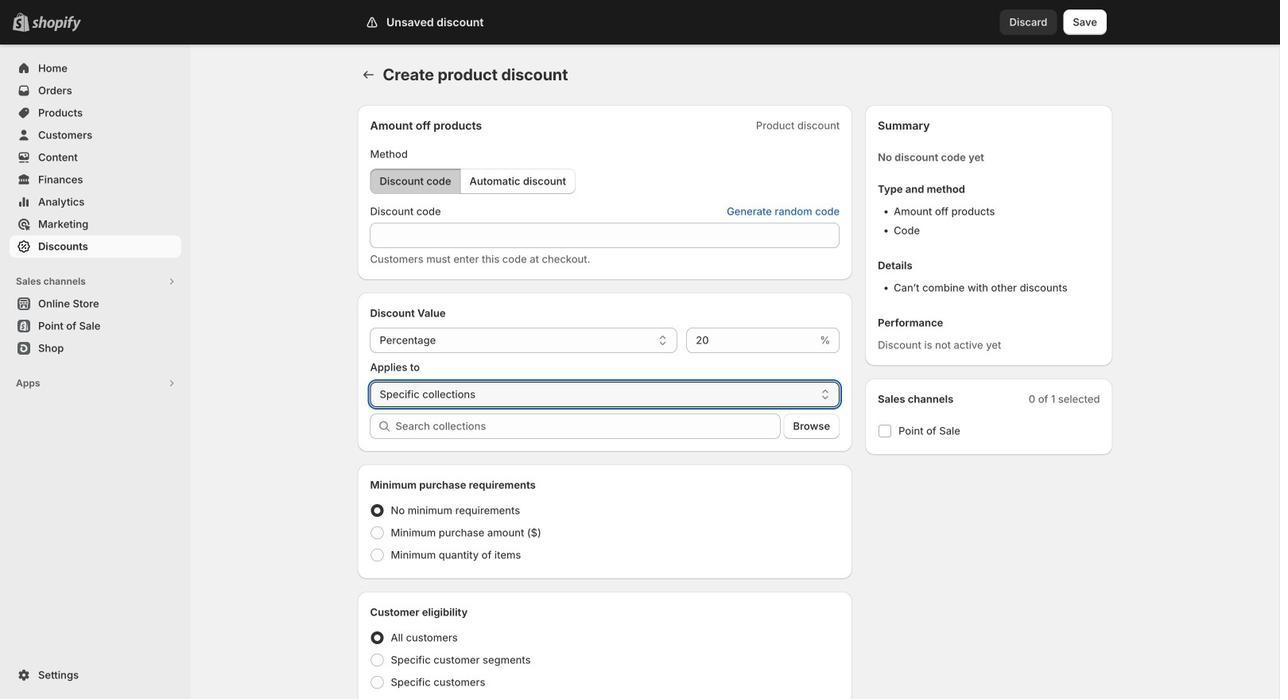Task type: locate. For each thing, give the bounding box(es) containing it.
Search collections text field
[[396, 414, 781, 439]]

None text field
[[370, 223, 840, 248], [687, 328, 817, 353], [370, 223, 840, 248], [687, 328, 817, 353]]



Task type: vqa. For each thing, say whether or not it's contained in the screenshot.
My Store icon at the top of page
no



Task type: describe. For each thing, give the bounding box(es) containing it.
shopify image
[[32, 16, 81, 32]]



